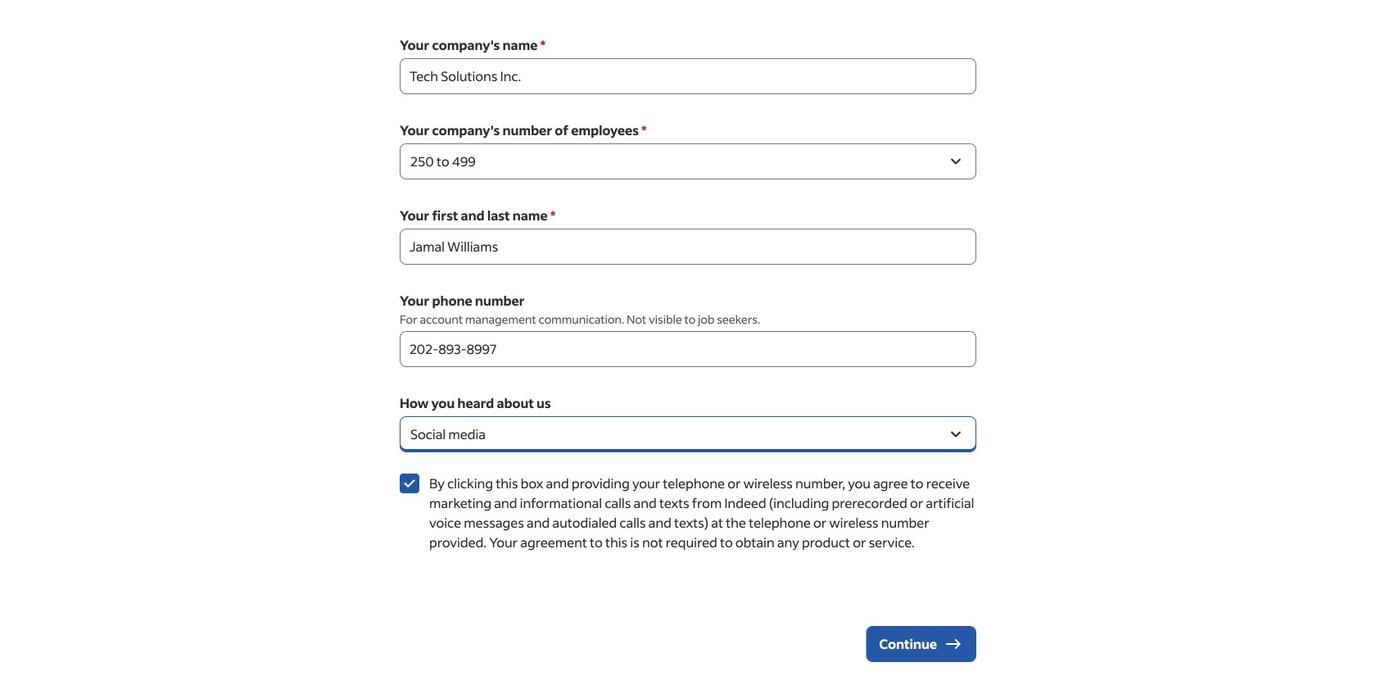 Task type: vqa. For each thing, say whether or not it's contained in the screenshot.
Descending
no



Task type: locate. For each thing, give the bounding box(es) containing it.
None checkbox
[[400, 474, 420, 493]]

None field
[[400, 58, 977, 94]]



Task type: describe. For each thing, give the bounding box(es) containing it.
Your phone number telephone field
[[400, 331, 977, 367]]

Your first and last name field
[[400, 229, 977, 265]]



